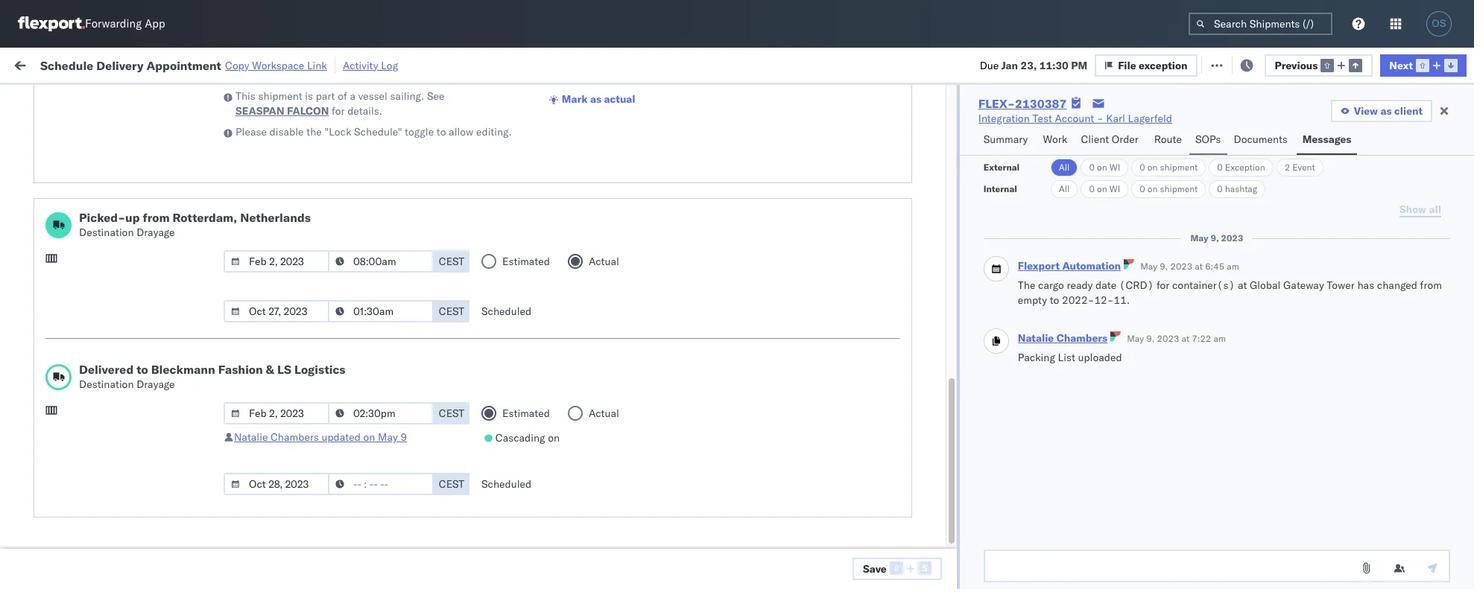 Task type: describe. For each thing, give the bounding box(es) containing it.
work,
[[158, 92, 181, 103]]

2130387 right save
[[925, 574, 970, 588]]

2 flex-1889466 from the top
[[893, 279, 970, 293]]

import work button
[[121, 48, 195, 81]]

1 flex-1846748 from the top
[[893, 115, 970, 129]]

11:30 for 11:30 pm est, jan 28, 2023
[[260, 476, 289, 489]]

angeles, for 2:59 am est, jan 13, 2023
[[160, 377, 201, 390]]

schedule pickup from los angeles, ca for 2:59 am est, dec 14, 2022
[[34, 246, 218, 259]]

mark as actual
[[562, 92, 636, 106]]

flex-2130387 down flex-1893174
[[893, 410, 970, 424]]

next button
[[1381, 54, 1467, 76]]

fcl for schedule pickup from rotterdam, netherlands link related to first schedule pickup from rotterdam, netherlands button from the top of the page
[[529, 410, 548, 424]]

external
[[984, 162, 1020, 173]]

schedule delivery appointment for flex-1889466
[[34, 278, 183, 292]]

cest for second mmm d, yyyy text field from the bottom of the page
[[439, 407, 464, 420]]

2 schedule pickup from los angeles, ca link from the top
[[34, 179, 218, 194]]

confirm pickup from los angeles, ca link
[[34, 310, 212, 325]]

updated
[[322, 431, 361, 444]]

snooze
[[439, 121, 468, 133]]

bosch ocean test for 2:59 am edt, nov 5, 2022
[[601, 181, 686, 194]]

2:59 am est, dec 14, 2022
[[260, 246, 397, 260]]

pickup for 2:59 am est, jan 25, 2023
[[81, 442, 113, 456]]

2 schedule pickup from rotterdam, netherlands button from the top
[[34, 533, 232, 564]]

ready
[[1067, 279, 1093, 292]]

0 horizontal spatial file exception
[[1118, 59, 1188, 72]]

no
[[353, 92, 365, 103]]

3 resize handle column header from the left
[[470, 116, 488, 590]]

3 ceau7522281, hlxu6269489, hlxu8034992 from the top
[[999, 180, 1230, 194]]

my work
[[15, 54, 81, 75]]

1 horizontal spatial file exception
[[1219, 58, 1289, 71]]

7 ocean fcl from the top
[[495, 476, 548, 489]]

0 on shipment for 0 hashtag
[[1140, 183, 1198, 195]]

MMM D, YYYY text field
[[224, 250, 329, 273]]

5 resize handle column header from the left
[[681, 116, 699, 590]]

lhuu7894563, uetu5238478 for confirm delivery
[[999, 344, 1151, 358]]

may left 9
[[378, 431, 398, 444]]

7:00
[[260, 312, 283, 325]]

editing.
[[476, 125, 512, 139]]

5 ocean fcl from the top
[[495, 410, 548, 424]]

may for may 9, 2023 at 6:45 am
[[1141, 261, 1158, 272]]

client order button
[[1075, 126, 1148, 155]]

flexport
[[1018, 259, 1060, 273]]

2 2:59 from the top
[[260, 181, 283, 194]]

1 2:59 am edt, nov 5, 2022 from the top
[[260, 115, 391, 129]]

3 flex-1846748 from the top
[[893, 181, 970, 194]]

uetu5238478 for confirm delivery
[[1079, 344, 1151, 358]]

batch
[[1390, 58, 1420, 71]]

this
[[236, 89, 256, 103]]

1 horizontal spatial work
[[1043, 133, 1068, 146]]

2 ceau7522281, from the top
[[999, 148, 1075, 161]]

the cargo ready date (crd) for container(s)  at global gateway tower has changed from empty to 2022-12-11.
[[1018, 279, 1442, 307]]

clearance for first upload customs clearance documents link from the top
[[115, 213, 163, 226]]

1893174
[[925, 378, 970, 391]]

all for external
[[1059, 162, 1070, 173]]

lhuu7894563, for confirm pickup from los angeles, ca
[[999, 312, 1076, 325]]

ready
[[114, 92, 141, 103]]

9 ocean fcl from the top
[[495, 542, 548, 555]]

documents for first upload customs clearance documents link from the top
[[166, 213, 220, 226]]

0 vertical spatial 23,
[[1021, 59, 1037, 72]]

netherlands for schedule pickup from rotterdam, netherlands link related to first schedule pickup from rotterdam, netherlands button from the top of the page
[[34, 417, 93, 430]]

7:22
[[1192, 333, 1212, 345]]

11 resize handle column header from the left
[[1436, 116, 1454, 590]]

at inside the cargo ready date (crd) for container(s)  at global gateway tower has changed from empty to 2022-12-11.
[[1238, 279, 1247, 292]]

2 mmm d, yyyy text field from the top
[[224, 403, 329, 425]]

flex-2130387 up container
[[979, 96, 1067, 111]]

2 schedule pickup from los angeles, ca button from the top
[[34, 179, 218, 196]]

pickup for 2:59 am edt, nov 5, 2022
[[81, 114, 113, 128]]

2 flex-1846748 from the top
[[893, 148, 970, 161]]

may 9, 2023
[[1191, 233, 1244, 244]]

1 ceau7522281, from the top
[[999, 115, 1075, 128]]

sops button
[[1190, 126, 1228, 155]]

6 ocean fcl from the top
[[495, 443, 548, 457]]

messages
[[1303, 133, 1352, 146]]

1 8:30 pm est, jan 30, 2023 from the top
[[260, 509, 393, 522]]

natalie chambers updated on may 9 button
[[234, 431, 407, 444]]

11:30 for 11:30 pm est, jan 23, 2023
[[260, 410, 289, 424]]

2 lhuu7894563, uetu5238478 from the top
[[999, 279, 1151, 292]]

3 schedule delivery appointment link from the top
[[34, 507, 183, 522]]

actions
[[1414, 121, 1445, 133]]

2 resize handle column header from the left
[[413, 116, 431, 590]]

2 test123456 from the top
[[1104, 148, 1167, 161]]

bosch for 2:59 am est, dec 14, 2022
[[601, 246, 631, 260]]

1 estimated from the top
[[502, 255, 550, 268]]

netherlands inside the "picked-up from rotterdam, netherlands destination drayage"
[[240, 210, 311, 225]]

please disable the "lock schedule" toggle to allow editing.
[[236, 125, 512, 139]]

at left 6:45
[[1195, 261, 1203, 272]]

bosch for 2:59 am edt, nov 5, 2022
[[601, 181, 631, 194]]

1 horizontal spatial to
[[437, 125, 446, 139]]

confirm delivery link
[[34, 343, 113, 358]]

3 schedule delivery appointment button from the top
[[34, 507, 183, 524]]

2 edt, from the top
[[305, 181, 328, 194]]

2 uetu5238478 from the top
[[1079, 279, 1151, 292]]

fcl for confirm pickup from los angeles, ca link
[[529, 312, 548, 325]]

from for second the schedule pickup from los angeles, ca link from the top
[[116, 180, 138, 193]]

14,
[[352, 246, 368, 260]]

exception
[[1225, 162, 1265, 173]]

1 vertical spatial nov
[[331, 181, 350, 194]]

chambers for natalie chambers
[[1057, 332, 1108, 345]]

please
[[236, 125, 267, 139]]

am for flexport automation
[[1227, 261, 1239, 272]]

schedule pickup from rotterdam, netherlands for first schedule pickup from rotterdam, netherlands button from the top of the page
[[34, 402, 194, 430]]

2130387 down 1662119
[[925, 476, 970, 489]]

drayage inside delivered to bleckmann fashion & ls logistics destination drayage
[[137, 378, 175, 391]]

los for 7:00 pm est, dec 23, 2022
[[134, 311, 151, 325]]

mmm d, yyyy text field for &
[[224, 473, 329, 496]]

-- : -- -- text field for second mmm d, yyyy text field from the bottom of the page
[[328, 403, 434, 425]]

vessel
[[358, 89, 388, 103]]

1 test123456 from the top
[[1104, 115, 1167, 129]]

est, for confirm pickup from los angeles, ca button
[[304, 312, 326, 325]]

1 hlxu8034992 from the top
[[1157, 115, 1230, 128]]

documents for 2nd upload customs clearance documents link from the top
[[166, 475, 220, 489]]

batch action
[[1390, 58, 1455, 71]]

message (0)
[[201, 58, 262, 71]]

forwarding app
[[85, 17, 165, 31]]

may 9, 2023 at 7:22 am
[[1127, 333, 1226, 345]]

chambers for natalie chambers updated on may 9
[[271, 431, 319, 444]]

2 lhuu7894563, from the top
[[999, 279, 1076, 292]]

work button
[[1037, 126, 1075, 155]]

batch action button
[[1367, 53, 1465, 76]]

0 horizontal spatial exception
[[1139, 59, 1188, 72]]

cargo
[[1038, 279, 1064, 292]]

-- : -- -- text field for mmm d, yyyy text field corresponding to netherlands
[[328, 300, 434, 323]]

lhuu7894563, uetu5238478 for schedule pickup from los angeles, ca
[[999, 246, 1151, 259]]

-- : -- -- text field for mmm d, yyyy text field associated with &
[[328, 473, 434, 496]]

shipment inside this shipment is part of a vessel sailing. see seaspan falcon for details.
[[258, 89, 302, 103]]

dec for 23,
[[329, 312, 349, 325]]

est, for upload customs clearance documents button
[[305, 214, 327, 227]]

upload customs clearance documents for first upload customs clearance documents link from the top
[[34, 213, 220, 226]]

1 30, from the top
[[348, 509, 364, 522]]

2130387 up container numbers button
[[1015, 96, 1067, 111]]

3 ceau7522281, from the top
[[999, 180, 1075, 194]]

schedule delivery appointment link for flex-1889466
[[34, 278, 183, 293]]

2 2130384 from the top
[[925, 542, 970, 555]]

6 resize handle column header from the left
[[844, 116, 861, 590]]

12-
[[1095, 293, 1114, 307]]

view as client button
[[1331, 100, 1433, 122]]

1 ceau7522281, hlxu6269489, hlxu8034992 from the top
[[999, 115, 1230, 128]]

2 8:30 from the top
[[260, 542, 283, 555]]

2 2:59 am edt, nov 5, 2022 from the top
[[260, 181, 391, 194]]

4 ocean fcl from the top
[[495, 312, 548, 325]]

upload for first upload customs clearance documents link from the top
[[34, 213, 68, 226]]

759
[[275, 58, 294, 71]]

205 on track
[[343, 58, 404, 71]]

destination inside delivered to bleckmann fashion & ls logistics destination drayage
[[79, 378, 134, 391]]

est, for first schedule pickup from rotterdam, netherlands button from the top of the page
[[311, 410, 333, 424]]

flex-2130387 link
[[979, 96, 1067, 111]]

save
[[863, 562, 887, 576]]

1 horizontal spatial file
[[1219, 58, 1238, 71]]

filtered
[[15, 91, 51, 105]]

mbl/mawb numbers button
[[1097, 119, 1285, 133]]

1 5, from the top
[[353, 115, 362, 129]]

previous
[[1275, 59, 1318, 72]]

summary
[[984, 133, 1028, 146]]

part
[[316, 89, 335, 103]]

flex-2130387 right save
[[893, 574, 970, 588]]

"lock
[[325, 125, 351, 139]]

empty
[[1018, 293, 1047, 307]]

pickup for 11:30 pm est, jan 23, 2023
[[81, 402, 113, 416]]

Search Work text field
[[973, 53, 1135, 76]]

2 upload customs clearance documents link from the top
[[34, 474, 220, 489]]

3 ocean fcl from the top
[[495, 246, 548, 260]]

drayage inside the "picked-up from rotterdam, netherlands destination drayage"
[[137, 226, 175, 239]]

schedule delivery appointment link for flex-1846748
[[34, 146, 183, 161]]

4 resize handle column header from the left
[[576, 116, 594, 590]]

all for internal
[[1059, 183, 1070, 195]]

1 edt, from the top
[[305, 115, 328, 129]]

0 vertical spatial for
[[143, 92, 155, 103]]

import
[[127, 58, 160, 71]]

messages button
[[1297, 126, 1358, 155]]

13,
[[349, 378, 365, 391]]

has
[[1358, 279, 1375, 292]]

0 exception
[[1217, 162, 1265, 173]]

scheduled for picked-up from rotterdam, netherlands
[[481, 305, 532, 318]]

3 hlxu6269489, from the top
[[1078, 180, 1154, 194]]

7 fcl from the top
[[529, 476, 548, 489]]

schedule pickup from los angeles, ca for 2:59 am est, jan 13, 2023
[[34, 377, 218, 390]]

schedule pickup from rotterdam, netherlands link for first schedule pickup from rotterdam, netherlands button from the bottom of the page
[[34, 533, 232, 562]]

workitem
[[16, 121, 55, 133]]

2 1846748 from the top
[[925, 148, 970, 161]]

in
[[223, 92, 231, 103]]

customs for 2nd upload customs clearance documents link from the top
[[71, 475, 113, 489]]

shipment for internal
[[1160, 183, 1198, 195]]

2 estimated from the top
[[502, 407, 550, 420]]

2 event
[[1285, 162, 1315, 173]]

allow
[[449, 125, 474, 139]]

shipment for external
[[1160, 162, 1198, 173]]

schedule pickup from los angeles, ca button for 2:59 am edt, nov 5, 2022
[[34, 114, 218, 130]]

documents inside 'button'
[[1234, 133, 1288, 146]]

disable
[[270, 125, 304, 139]]

packing list uploaded
[[1018, 351, 1122, 365]]

4 1846748 from the top
[[925, 214, 970, 227]]

list
[[1058, 351, 1075, 365]]

2 ocean fcl from the top
[[495, 181, 548, 194]]

confirm delivery
[[34, 344, 113, 357]]

ca up the "picked-up from rotterdam, netherlands destination drayage"
[[204, 180, 218, 193]]

lhuu7894563, uetu5238478 for confirm pickup from los angeles, ca
[[999, 312, 1151, 325]]

am for the schedule pickup from los angeles, ca link corresponding to 2:59 am edt, nov 5, 2022
[[285, 115, 302, 129]]

0 on wi for external
[[1089, 162, 1120, 173]]

uetu5238478 for confirm pickup from los angeles, ca
[[1079, 312, 1151, 325]]

summary button
[[978, 126, 1037, 155]]

2022 for schedule pickup from los angeles, ca "button" associated with 2:59 am est, dec 14, 2022
[[371, 246, 397, 260]]

1 actual from the top
[[589, 255, 619, 268]]

schedule pickup from los angeles, ca button for 2:59 am est, jan 25, 2023
[[34, 442, 218, 458]]

internal
[[984, 183, 1017, 195]]

workspace
[[252, 59, 304, 72]]

at left 7:22
[[1182, 333, 1190, 345]]

flexport automation
[[1018, 259, 1121, 273]]

is
[[305, 89, 313, 103]]

3 1846748 from the top
[[925, 181, 970, 194]]

os button
[[1422, 7, 1456, 41]]

schedule pickup from rotterdam, netherlands link for first schedule pickup from rotterdam, netherlands button from the top of the page
[[34, 401, 232, 431]]

previous button
[[1265, 54, 1373, 76]]

2 am from the top
[[285, 181, 302, 194]]

delivery inside button
[[75, 344, 113, 357]]

schedule pickup from los angeles, ca button for 2:59 am est, dec 14, 2022
[[34, 245, 218, 261]]

cest for mmm d, yyyy text field corresponding to netherlands
[[439, 305, 464, 318]]

schedule pickup from los angeles, ca link for 2:59 am est, dec 14, 2022
[[34, 245, 218, 260]]

1 horizontal spatial exception
[[1240, 58, 1289, 71]]

schedule pickup from los angeles, ca link for 2:59 am edt, nov 5, 2022
[[34, 114, 218, 129]]

work
[[43, 54, 81, 75]]

bleckmann
[[151, 362, 215, 377]]

0 on wi for internal
[[1089, 183, 1120, 195]]

los for 2:59 am edt, nov 5, 2022
[[140, 114, 157, 128]]

from for confirm pickup from los angeles, ca link
[[110, 311, 132, 325]]

schedule delivery appointment button for flex-1889466
[[34, 278, 183, 294]]

los for 2:59 am est, dec 14, 2022
[[140, 246, 157, 259]]

1 flex-2130384 from the top
[[893, 509, 970, 522]]

10 resize handle column header from the left
[[1388, 116, 1406, 590]]

1 ocean fcl from the top
[[495, 115, 548, 129]]

2:59 am est, jan 13, 2023
[[260, 378, 394, 391]]

risk
[[309, 58, 326, 71]]

destination inside the "picked-up from rotterdam, netherlands destination drayage"
[[79, 226, 134, 239]]

picked-
[[79, 210, 125, 225]]

from for the schedule pickup from los angeles, ca link related to 2:59 am est, jan 25, 2023
[[116, 442, 138, 456]]

container numbers button
[[991, 113, 1082, 139]]

wi for internal
[[1110, 183, 1120, 195]]

for inside this shipment is part of a vessel sailing. see seaspan falcon for details.
[[332, 104, 345, 118]]

:
[[346, 92, 349, 103]]

1 upload customs clearance documents link from the top
[[34, 212, 220, 227]]

natalie for natalie chambers updated on may 9
[[234, 431, 268, 444]]

8 resize handle column header from the left
[[1079, 116, 1097, 590]]

to inside delivered to bleckmann fashion & ls logistics destination drayage
[[137, 362, 148, 377]]

2:00
[[260, 214, 283, 227]]

2 30, from the top
[[348, 542, 364, 555]]

2 abcdefg78456546 from the top
[[1104, 279, 1205, 293]]

759 at risk
[[275, 58, 326, 71]]

1 hlxu6269489, from the top
[[1078, 115, 1154, 128]]

lhuu7894563, for schedule pickup from los angeles, ca
[[999, 246, 1076, 259]]



Task type: locate. For each thing, give the bounding box(es) containing it.
1889466 for confirm pickup from los angeles, ca
[[925, 312, 970, 325]]

karl
[[1106, 112, 1125, 125], [834, 509, 853, 522], [834, 542, 853, 555], [834, 574, 853, 588]]

1889466 for schedule pickup from los angeles, ca
[[925, 246, 970, 260]]

3 cest from the top
[[439, 407, 464, 420]]

0 vertical spatial upload customs clearance documents link
[[34, 212, 220, 227]]

0 vertical spatial scheduled
[[481, 305, 532, 318]]

to left the allow
[[437, 125, 446, 139]]

natalie down fashion
[[234, 431, 268, 444]]

0 vertical spatial work
[[163, 58, 189, 71]]

1 vertical spatial clearance
[[115, 475, 163, 489]]

am down the 11:30 pm est, jan 23, 2023
[[285, 443, 302, 457]]

deadline button
[[253, 119, 416, 133]]

angeles, for 2:59 am est, dec 14, 2022
[[160, 246, 201, 259]]

2 fcl from the top
[[529, 181, 548, 194]]

file down search shipments (/) text box
[[1219, 58, 1238, 71]]

as for mark
[[590, 92, 602, 106]]

fcl
[[529, 115, 548, 129], [529, 181, 548, 194], [529, 246, 548, 260], [529, 312, 548, 325], [529, 410, 548, 424], [529, 443, 548, 457], [529, 476, 548, 489], [529, 509, 548, 522], [529, 542, 548, 555]]

ca for 2:59 am est, dec 14, 2022
[[204, 246, 218, 259]]

2130387 down "1893174"
[[925, 410, 970, 424]]

may down 11. at the right of the page
[[1127, 333, 1144, 345]]

flex-1846748
[[893, 115, 970, 129], [893, 148, 970, 161], [893, 181, 970, 194], [893, 214, 970, 227]]

2 vertical spatial shipment
[[1160, 183, 1198, 195]]

ceau7522281, down container numbers button
[[999, 148, 1075, 161]]

2 ceau7522281, hlxu6269489, hlxu8034992 from the top
[[999, 148, 1230, 161]]

0 vertical spatial 2:59 am edt, nov 5, 2022
[[260, 115, 391, 129]]

ca down blocked,
[[204, 114, 218, 128]]

0 vertical spatial customs
[[71, 213, 113, 226]]

import work
[[127, 58, 189, 71]]

1 resize handle column header from the left
[[233, 116, 251, 590]]

2:59 for flex-1662119
[[260, 443, 283, 457]]

1889466 for confirm delivery
[[925, 345, 970, 358]]

abcdefg78456546 for confirm pickup from los angeles, ca
[[1104, 312, 1205, 325]]

23, for flex-1889466
[[351, 312, 367, 325]]

23, up updated
[[355, 410, 371, 424]]

1 abcdefg78456546 from the top
[[1104, 246, 1205, 260]]

-- : -- -- text field for mmm d, yyyy text box
[[328, 250, 434, 273]]

8 fcl from the top
[[529, 509, 548, 522]]

est, for schedule pickup from los angeles, ca "button" associated with 2:59 am est, dec 14, 2022
[[305, 246, 327, 260]]

1 vertical spatial 2:59 am edt, nov 5, 2022
[[260, 181, 391, 194]]

cest for mmm d, yyyy text box
[[439, 255, 464, 268]]

2 vertical spatial for
[[1157, 279, 1170, 292]]

flex-1889466 for confirm delivery
[[893, 345, 970, 358]]

pickup for 7:00 pm est, dec 23, 2022
[[75, 311, 107, 325]]

8 ocean fcl from the top
[[495, 509, 548, 522]]

gateway
[[1284, 279, 1324, 292]]

for left work,
[[143, 92, 155, 103]]

toggle
[[405, 125, 434, 139]]

view as client
[[1354, 104, 1423, 118]]

the
[[307, 125, 322, 139]]

0 vertical spatial schedule pickup from rotterdam, netherlands button
[[34, 401, 232, 433]]

9, left 6:45
[[1160, 261, 1168, 272]]

0 vertical spatial dec
[[330, 246, 349, 260]]

los inside button
[[134, 311, 151, 325]]

ceau7522281, hlxu6269489, hlxu8034992 down client order
[[999, 148, 1230, 161]]

file up mbl/mawb
[[1118, 59, 1136, 72]]

0 vertical spatial 8:30 pm est, jan 30, 2023
[[260, 509, 393, 522]]

1 schedule pickup from los angeles, ca link from the top
[[34, 114, 218, 129]]

client order
[[1081, 133, 1139, 146]]

0 vertical spatial confirm
[[34, 311, 72, 325]]

natalie chambers updated on may 9
[[234, 431, 407, 444]]

1 vertical spatial schedule delivery appointment button
[[34, 278, 183, 294]]

nov for upload customs clearance documents
[[330, 214, 349, 227]]

5 am from the top
[[285, 378, 302, 391]]

numbers down container
[[999, 127, 1036, 139]]

global
[[1250, 279, 1281, 292]]

at left 'global'
[[1238, 279, 1247, 292]]

1 -- : -- -- text field from the top
[[328, 250, 434, 273]]

schedule pickup from los angeles, ca button for 2:59 am est, jan 13, 2023
[[34, 376, 218, 392]]

7 resize handle column header from the left
[[974, 116, 991, 590]]

2 vertical spatial 23,
[[355, 410, 371, 424]]

2 hlxu8034992 from the top
[[1157, 148, 1230, 161]]

5 fcl from the top
[[529, 410, 548, 424]]

2 vertical spatial netherlands
[[34, 548, 93, 562]]

4 abcdefg78456546 from the top
[[1104, 345, 1205, 358]]

lhuu7894563, uetu5238478
[[999, 246, 1151, 259], [999, 279, 1151, 292], [999, 312, 1151, 325], [999, 344, 1151, 358]]

exception up mbl/mawb numbers on the right
[[1139, 59, 1188, 72]]

from inside the cargo ready date (crd) for container(s)  at global gateway tower has changed from empty to 2022-12-11.
[[1420, 279, 1442, 292]]

confirm pickup from los angeles, ca button
[[34, 310, 212, 327]]

9, up 14,
[[352, 214, 362, 227]]

see
[[427, 89, 445, 103]]

shipment
[[258, 89, 302, 103], [1160, 162, 1198, 173], [1160, 183, 1198, 195]]

Search Shipments (/) text field
[[1189, 13, 1333, 35]]

ceau7522281, down external
[[999, 180, 1075, 194]]

1 0 on shipment from the top
[[1140, 162, 1198, 173]]

1 vertical spatial schedule pickup from rotterdam, netherlands button
[[34, 533, 232, 564]]

am for the schedule pickup from los angeles, ca link related to 2:59 am est, jan 13, 2023
[[285, 378, 302, 391]]

5 schedule pickup from los angeles, ca button from the top
[[34, 442, 218, 458]]

destination down 'picked-'
[[79, 226, 134, 239]]

work down integration test account - karl lagerfeld link
[[1043, 133, 1068, 146]]

confirm for confirm delivery
[[34, 344, 72, 357]]

ca inside button
[[198, 311, 212, 325]]

schedule pickup from los angeles, ca for 2:59 am edt, nov 5, 2022
[[34, 114, 218, 128]]

0 vertical spatial upload
[[34, 213, 68, 226]]

app
[[145, 17, 165, 31]]

2 vertical spatial documents
[[166, 475, 220, 489]]

1 schedule pickup from rotterdam, netherlands link from the top
[[34, 401, 232, 431]]

2 horizontal spatial to
[[1050, 293, 1059, 307]]

11:30 down 2:59 am est, jan 25, 2023
[[260, 476, 289, 489]]

hlxu8034992 up sops
[[1157, 115, 1230, 128]]

customs inside button
[[71, 213, 113, 226]]

confirm inside confirm delivery link
[[34, 344, 72, 357]]

1 lhuu7894563, uetu5238478 from the top
[[999, 246, 1151, 259]]

1 horizontal spatial for
[[332, 104, 345, 118]]

as right the mark
[[590, 92, 602, 106]]

0 vertical spatial schedule pickup from rotterdam, netherlands
[[34, 402, 194, 430]]

0 horizontal spatial natalie
[[234, 431, 268, 444]]

numbers inside container numbers
[[999, 127, 1036, 139]]

1 destination from the top
[[79, 226, 134, 239]]

scheduled
[[481, 305, 532, 318], [481, 478, 532, 491]]

may up (crd)
[[1141, 261, 1158, 272]]

4 flex-1889466 from the top
[[893, 345, 970, 358]]

confirm delivery button
[[34, 343, 113, 360]]

copy
[[225, 59, 249, 72]]

client
[[1081, 133, 1109, 146]]

pickup
[[81, 114, 113, 128], [81, 180, 113, 193], [81, 246, 113, 259], [75, 311, 107, 325], [81, 377, 113, 390], [81, 402, 113, 416], [81, 442, 113, 456], [81, 533, 113, 547]]

0 vertical spatial hlxu8034992
[[1157, 115, 1230, 128]]

9, up 6:45
[[1211, 233, 1219, 244]]

5, up 2:00 am est, nov 9, 2022
[[353, 181, 362, 194]]

0 vertical spatial flex-2130384
[[893, 509, 970, 522]]

chambers down the 11:30 pm est, jan 23, 2023
[[271, 431, 319, 444]]

1 vertical spatial 5,
[[353, 181, 362, 194]]

uetu5238478 down 11. at the right of the page
[[1079, 312, 1151, 325]]

2 vertical spatial schedule delivery appointment
[[34, 508, 183, 521]]

cascading on
[[496, 432, 560, 445]]

1846748
[[925, 115, 970, 129], [925, 148, 970, 161], [925, 181, 970, 194], [925, 214, 970, 227]]

1 schedule delivery appointment button from the top
[[34, 146, 183, 163]]

by:
[[54, 91, 68, 105]]

rotterdam, inside the "picked-up from rotterdam, netherlands destination drayage"
[[173, 210, 237, 225]]

-- : -- -- text field up 9
[[328, 403, 434, 425]]

1 vertical spatial wi
[[1110, 183, 1120, 195]]

delivered
[[79, 362, 134, 377]]

2 8:30 pm est, jan 30, 2023 from the top
[[260, 542, 393, 555]]

nov up 2:00 am est, nov 9, 2022
[[331, 181, 350, 194]]

message
[[201, 58, 243, 71]]

0 horizontal spatial am
[[1214, 333, 1226, 345]]

0 vertical spatial ceau7522281, hlxu6269489, hlxu8034992
[[999, 115, 1230, 128]]

0 vertical spatial schedule delivery appointment button
[[34, 146, 183, 163]]

5, right "lock
[[353, 115, 362, 129]]

1 vertical spatial upload
[[34, 475, 68, 489]]

rotterdam, for first schedule pickup from rotterdam, netherlands button from the bottom of the page
[[140, 533, 194, 547]]

mmm d, yyyy text field down mmm d, yyyy text box
[[224, 300, 329, 323]]

from for schedule pickup from rotterdam, netherlands link for first schedule pickup from rotterdam, netherlands button from the bottom of the page
[[116, 533, 138, 547]]

0 vertical spatial netherlands
[[240, 210, 311, 225]]

7:00 pm est, dec 23, 2022
[[260, 312, 396, 325]]

ceau7522281, hlxu6269489, hlxu8034992 up client order
[[999, 115, 1230, 128]]

1 vertical spatial ceau7522281,
[[999, 148, 1075, 161]]

as for view
[[1381, 104, 1392, 118]]

1 vertical spatial test123456
[[1104, 148, 1167, 161]]

9 resize handle column header from the left
[[1282, 116, 1300, 590]]

snoozed : no
[[312, 92, 365, 103]]

0 horizontal spatial file
[[1118, 59, 1136, 72]]

4 flex-1846748 from the top
[[893, 214, 970, 227]]

action
[[1422, 58, 1455, 71]]

may up may 9, 2023 at 6:45 am
[[1191, 233, 1209, 244]]

2
[[1285, 162, 1290, 173]]

2 5, from the top
[[353, 181, 362, 194]]

0 vertical spatial mmm d, yyyy text field
[[224, 300, 329, 323]]

flex-2130384 button
[[869, 505, 973, 526], [869, 505, 973, 526], [869, 538, 973, 559], [869, 538, 973, 559]]

1 8:30 from the top
[[260, 509, 283, 522]]

0 horizontal spatial for
[[143, 92, 155, 103]]

rotterdam, for first schedule pickup from rotterdam, netherlands button from the top of the page
[[140, 402, 194, 416]]

clearance for 2nd upload customs clearance documents link from the top
[[115, 475, 163, 489]]

2 actual from the top
[[589, 407, 619, 420]]

2130384 down 1662119
[[925, 509, 970, 522]]

integration test account - karl lagerfeld
[[979, 112, 1173, 125], [707, 509, 901, 522], [707, 542, 901, 555], [707, 574, 901, 588]]

as inside button
[[1381, 104, 1392, 118]]

ca down the "picked-up from rotterdam, netherlands destination drayage"
[[204, 246, 218, 259]]

2 schedule delivery appointment button from the top
[[34, 278, 183, 294]]

1 horizontal spatial am
[[1227, 261, 1239, 272]]

numbers left sops
[[1159, 121, 1196, 133]]

dec left 14,
[[330, 246, 349, 260]]

los
[[140, 114, 157, 128], [140, 180, 157, 193], [140, 246, 157, 259], [134, 311, 151, 325], [140, 377, 157, 390], [140, 442, 157, 456]]

3 1889466 from the top
[[925, 312, 970, 325]]

6 am from the top
[[285, 443, 302, 457]]

fcl for the schedule pickup from los angeles, ca link corresponding to 2:59 am edt, nov 5, 2022
[[529, 115, 548, 129]]

at left link at the top left of page
[[297, 58, 306, 71]]

ca for 2:59 am est, jan 13, 2023
[[204, 377, 218, 390]]

1 vertical spatial flex-2130384
[[893, 542, 970, 555]]

0 vertical spatial 0 on shipment
[[1140, 162, 1198, 173]]

uetu5238478 up 11. at the right of the page
[[1079, 279, 1151, 292]]

to right delivered
[[137, 362, 148, 377]]

0 horizontal spatial chambers
[[271, 431, 319, 444]]

uetu5238478 for schedule pickup from los angeles, ca
[[1079, 246, 1151, 259]]

uetu5238478 up date
[[1079, 246, 1151, 259]]

0 vertical spatial wi
[[1110, 162, 1120, 173]]

packing
[[1018, 351, 1055, 365]]

2022-
[[1062, 293, 1095, 307]]

due
[[980, 59, 999, 72]]

lagerfeld
[[1128, 112, 1173, 125], [856, 509, 901, 522], [856, 542, 901, 555], [856, 574, 901, 588]]

numbers for container numbers
[[999, 127, 1036, 139]]

0 vertical spatial edt,
[[305, 115, 328, 129]]

2 scheduled from the top
[[481, 478, 532, 491]]

save button
[[853, 558, 942, 581]]

ca for 2:59 am edt, nov 5, 2022
[[204, 114, 218, 128]]

angeles, inside confirm pickup from los angeles, ca link
[[154, 311, 195, 325]]

1 vertical spatial am
[[1214, 333, 1226, 345]]

0 vertical spatial 11:30
[[1040, 59, 1069, 72]]

3 test123456 from the top
[[1104, 181, 1167, 194]]

0 vertical spatial all button
[[1051, 159, 1078, 177]]

schedule delivery appointment copy workspace link
[[40, 58, 327, 73]]

2 drayage from the top
[[137, 378, 175, 391]]

2 upload from the top
[[34, 475, 68, 489]]

11:30 up flex-2130387 link
[[1040, 59, 1069, 72]]

track
[[380, 58, 404, 71]]

of
[[338, 89, 347, 103]]

actual
[[604, 92, 636, 106]]

8:30
[[260, 509, 283, 522], [260, 542, 283, 555]]

2 hlxu6269489, from the top
[[1078, 148, 1154, 161]]

file exception down search shipments (/) text box
[[1219, 58, 1289, 71]]

0 vertical spatial schedule delivery appointment
[[34, 147, 183, 161]]

3 hlxu8034992 from the top
[[1157, 180, 1230, 194]]

0 on shipment
[[1140, 162, 1198, 173], [1140, 183, 1198, 195]]

1 2130384 from the top
[[925, 509, 970, 522]]

1 flex-1889466 from the top
[[893, 246, 970, 260]]

angeles, for 2:59 am edt, nov 5, 2022
[[160, 114, 201, 128]]

1 vertical spatial 0 on shipment
[[1140, 183, 1198, 195]]

mmm d, yyyy text field for netherlands
[[224, 300, 329, 323]]

-- : -- -- text field down 25,
[[328, 473, 434, 496]]

-- : -- -- text field
[[328, 250, 434, 273], [328, 300, 434, 323]]

3 lhuu7894563, from the top
[[999, 312, 1076, 325]]

hlxu6269489, down client order
[[1078, 148, 1154, 161]]

ca up bleckmann
[[198, 311, 212, 325]]

2 vertical spatial hlxu8034992
[[1157, 180, 1230, 194]]

-- : -- -- text field
[[328, 403, 434, 425], [328, 473, 434, 496]]

1 vertical spatial 2130384
[[925, 542, 970, 555]]

am up 2:00 am est, nov 9, 2022
[[285, 181, 302, 194]]

1 vertical spatial all
[[1059, 183, 1070, 195]]

ca
[[204, 114, 218, 128], [204, 180, 218, 193], [204, 246, 218, 259], [198, 311, 212, 325], [204, 377, 218, 390], [204, 442, 218, 456]]

1 schedule pickup from rotterdam, netherlands button from the top
[[34, 401, 232, 433]]

route
[[1154, 133, 1182, 146]]

0 vertical spatial actual
[[589, 255, 619, 268]]

flex-2130387 down "flex-1662119"
[[893, 476, 970, 489]]

mmm d, yyyy text field down &
[[224, 403, 329, 425]]

edt, up 2:00 am est, nov 9, 2022
[[305, 181, 328, 194]]

filtered by:
[[15, 91, 68, 105]]

uetu5238478 right list
[[1079, 344, 1151, 358]]

scheduled for delivered to bleckmann fashion & ls logistics
[[481, 478, 532, 491]]

may for may 9, 2023
[[1191, 233, 1209, 244]]

0 on shipment for 0 exception
[[1140, 162, 1198, 173]]

all button for external
[[1051, 159, 1078, 177]]

ca for 2:59 am est, jan 25, 2023
[[204, 442, 218, 456]]

file exception button
[[1196, 53, 1299, 76], [1196, 53, 1299, 76], [1095, 54, 1197, 76], [1095, 54, 1197, 76]]

operator
[[1307, 121, 1343, 133]]

2 vertical spatial schedule delivery appointment button
[[34, 507, 183, 524]]

2 cest from the top
[[439, 305, 464, 318]]

customs for first upload customs clearance documents link from the top
[[71, 213, 113, 226]]

from for the schedule pickup from los angeles, ca link corresponding to 2:59 am edt, nov 5, 2022
[[116, 114, 138, 128]]

progress
[[234, 92, 271, 103]]

upload inside button
[[34, 213, 68, 226]]

2 destination from the top
[[79, 378, 134, 391]]

4 2:59 from the top
[[260, 378, 283, 391]]

1 vertical spatial schedule delivery appointment
[[34, 278, 183, 292]]

ceau7522281, down flex-2130387 link
[[999, 115, 1075, 128]]

1 vertical spatial 8:30 pm est, jan 30, 2023
[[260, 542, 393, 555]]

zimu3048342
[[1104, 542, 1175, 555]]

clearance inside button
[[115, 213, 163, 226]]

0 vertical spatial 0 on wi
[[1089, 162, 1120, 173]]

23,
[[1021, 59, 1037, 72], [351, 312, 367, 325], [355, 410, 371, 424]]

hlxu8034992 down sops
[[1157, 148, 1230, 161]]

2 vertical spatial mmm d, yyyy text field
[[224, 473, 329, 496]]

documents button
[[1228, 126, 1297, 155]]

None text field
[[984, 550, 1451, 583]]

chambers up the packing list uploaded
[[1057, 332, 1108, 345]]

schedule pickup from los angeles, ca
[[34, 114, 218, 128], [34, 180, 218, 193], [34, 246, 218, 259], [34, 377, 218, 390], [34, 442, 218, 456]]

1 vertical spatial for
[[332, 104, 345, 118]]

ceau7522281, hlxu6269489, hlxu8034992 down client order button
[[999, 180, 1230, 194]]

los for 2:59 am est, jan 13, 2023
[[140, 377, 157, 390]]

1 vertical spatial natalie
[[234, 431, 268, 444]]

file exception up mbl/mawb numbers on the right
[[1118, 59, 1188, 72]]

205
[[343, 58, 363, 71]]

hlxu8034992 down sops button
[[1157, 180, 1230, 194]]

2 all from the top
[[1059, 183, 1070, 195]]

1 scheduled from the top
[[481, 305, 532, 318]]

schedule delivery appointment button for flex-1846748
[[34, 146, 183, 163]]

1 am from the top
[[285, 115, 302, 129]]

abcdefg78456546 up the may 9, 2023 at 7:22 am on the right
[[1104, 312, 1205, 325]]

cascading
[[496, 432, 545, 445]]

9, for may 9, 2023 at 7:22 am
[[1147, 333, 1155, 345]]

appointment
[[146, 58, 221, 73], [122, 147, 183, 161], [122, 278, 183, 292], [122, 508, 183, 521]]

exception down search shipments (/) text box
[[1240, 58, 1289, 71]]

ca for 7:00 pm est, dec 23, 2022
[[198, 311, 212, 325]]

flex-1889466 for confirm pickup from los angeles, ca
[[893, 312, 970, 325]]

pickup inside button
[[75, 311, 107, 325]]

0 horizontal spatial work
[[163, 58, 189, 71]]

1 mmm d, yyyy text field from the top
[[224, 300, 329, 323]]

falcon
[[287, 104, 329, 118]]

2 -- : -- -- text field from the top
[[328, 473, 434, 496]]

dec up logistics in the bottom of the page
[[329, 312, 349, 325]]

2 vertical spatial test123456
[[1104, 181, 1167, 194]]

1 horizontal spatial chambers
[[1057, 332, 1108, 345]]

schedule delivery appointment button
[[34, 146, 183, 163], [34, 278, 183, 294], [34, 507, 183, 524]]

upload customs clearance documents for 2nd upload customs clearance documents link from the top
[[34, 475, 220, 489]]

2 vertical spatial nov
[[330, 214, 349, 227]]

am for the schedule pickup from los angeles, ca link related to 2:59 am est, jan 25, 2023
[[285, 443, 302, 457]]

3 schedule pickup from los angeles, ca from the top
[[34, 246, 218, 259]]

schedule delivery appointment for flex-1846748
[[34, 147, 183, 161]]

may for may 9, 2023 at 7:22 am
[[1127, 333, 1144, 345]]

abcdefg78456546 up (crd)
[[1104, 246, 1205, 260]]

0 vertical spatial clearance
[[115, 213, 163, 226]]

1 clearance from the top
[[115, 213, 163, 226]]

0 vertical spatial -- : -- -- text field
[[328, 250, 434, 273]]

-- : -- -- text field down 14,
[[328, 300, 434, 323]]

hlxu6269489, down client order button
[[1078, 180, 1154, 194]]

destination down delivered
[[79, 378, 134, 391]]

schedule pickup from los angeles, ca link for 2:59 am est, jan 13, 2023
[[34, 376, 218, 391]]

all button for internal
[[1051, 180, 1078, 198]]

los for 2:59 am est, jan 25, 2023
[[140, 442, 157, 456]]

natalie up packing
[[1018, 332, 1054, 345]]

est,
[[305, 214, 327, 227], [305, 246, 327, 260], [304, 312, 326, 325], [305, 378, 327, 391], [311, 410, 333, 424], [305, 443, 327, 457], [311, 476, 333, 489], [304, 509, 326, 522], [304, 542, 326, 555]]

link
[[307, 59, 327, 72]]

at
[[297, 58, 306, 71], [1195, 261, 1203, 272], [1238, 279, 1247, 292], [1182, 333, 1190, 345]]

am right 2:00
[[285, 214, 302, 227]]

2 schedule pickup from los angeles, ca from the top
[[34, 180, 218, 193]]

documents inside button
[[166, 213, 220, 226]]

23, down 14,
[[351, 312, 367, 325]]

9, for may 9, 2023
[[1211, 233, 1219, 244]]

0 vertical spatial rotterdam,
[[173, 210, 237, 225]]

3 schedule delivery appointment from the top
[[34, 508, 183, 521]]

am
[[285, 115, 302, 129], [285, 181, 302, 194], [285, 214, 302, 227], [285, 246, 302, 260], [285, 378, 302, 391], [285, 443, 302, 457]]

6 fcl from the top
[[529, 443, 548, 457]]

1 vertical spatial mmm d, yyyy text field
[[224, 403, 329, 425]]

destination
[[79, 226, 134, 239], [79, 378, 134, 391]]

1 vertical spatial confirm
[[34, 344, 72, 357]]

1 vertical spatial all button
[[1051, 180, 1078, 198]]

ca down delivered to bleckmann fashion & ls logistics destination drayage
[[204, 442, 218, 456]]

11:30 down &
[[260, 410, 289, 424]]

for inside the cargo ready date (crd) for container(s)  at global gateway tower has changed from empty to 2022-12-11.
[[1157, 279, 1170, 292]]

edt,
[[305, 115, 328, 129], [305, 181, 328, 194]]

details.
[[347, 104, 383, 118]]

wi for external
[[1110, 162, 1120, 173]]

for down snoozed : no
[[332, 104, 345, 118]]

0 vertical spatial upload customs clearance documents
[[34, 213, 220, 226]]

(0)
[[243, 58, 262, 71]]

2 customs from the top
[[71, 475, 113, 489]]

6:45
[[1205, 261, 1225, 272]]

ca left fashion
[[204, 377, 218, 390]]

to inside the cargo ready date (crd) for container(s)  at global gateway tower has changed from empty to 2022-12-11.
[[1050, 293, 1059, 307]]

(crd)
[[1119, 279, 1154, 292]]

flex-1846748 button
[[869, 111, 973, 132], [869, 111, 973, 132], [869, 144, 973, 165], [869, 144, 973, 165], [869, 177, 973, 198], [869, 177, 973, 198], [869, 210, 973, 231], [869, 210, 973, 231]]

edt, down is
[[305, 115, 328, 129]]

9, for may 9, 2023 at 6:45 am
[[1160, 261, 1168, 272]]

schedule pickup from los angeles, ca link for 2:59 am est, jan 25, 2023
[[34, 442, 218, 457]]

3 flex-1889466 from the top
[[893, 312, 970, 325]]

2 vertical spatial to
[[137, 362, 148, 377]]

confirm inside confirm pickup from los angeles, ca link
[[34, 311, 72, 325]]

up
[[125, 210, 140, 225]]

-- : -- -- text field down 2:00 am est, nov 9, 2022
[[328, 250, 434, 273]]

nov up 2:59 am est, dec 14, 2022
[[330, 214, 349, 227]]

from inside button
[[110, 311, 132, 325]]

0 vertical spatial 5,
[[353, 115, 362, 129]]

lhuu7894563, for confirm delivery
[[999, 344, 1076, 358]]

3 lhuu7894563, uetu5238478 from the top
[[999, 312, 1151, 325]]

drayage down up
[[137, 226, 175, 239]]

event
[[1293, 162, 1315, 173]]

est, for 2:59 am est, jan 13, 2023's schedule pickup from los angeles, ca "button"
[[305, 378, 327, 391]]

4 uetu5238478 from the top
[[1079, 344, 1151, 358]]

confirm for confirm pickup from los angeles, ca
[[34, 311, 72, 325]]

1 vertical spatial shipment
[[1160, 162, 1198, 173]]

1 vertical spatial 30,
[[348, 542, 364, 555]]

1 vertical spatial hlxu6269489,
[[1078, 148, 1154, 161]]

1 cest from the top
[[439, 255, 464, 268]]

3 mmm d, yyyy text field from the top
[[224, 473, 329, 496]]

9, left 7:22
[[1147, 333, 1155, 345]]

3 am from the top
[[285, 214, 302, 227]]

23, up flex-2130387 link
[[1021, 59, 1037, 72]]

upload for 2nd upload customs clearance documents link from the top
[[34, 475, 68, 489]]

resize handle column header
[[233, 116, 251, 590], [413, 116, 431, 590], [470, 116, 488, 590], [576, 116, 594, 590], [681, 116, 699, 590], [844, 116, 861, 590], [974, 116, 991, 590], [1079, 116, 1097, 590], [1282, 116, 1300, 590], [1388, 116, 1406, 590], [1436, 116, 1454, 590]]

abcdefg78456546 up 11. at the right of the page
[[1104, 279, 1205, 293]]

seaspan
[[236, 104, 284, 118]]

work right import
[[163, 58, 189, 71]]

am right 6:45
[[1227, 261, 1239, 272]]

hlxu6269489, up client order
[[1078, 115, 1154, 128]]

activity log button
[[343, 57, 398, 74]]

0 horizontal spatial to
[[137, 362, 148, 377]]

1 1846748 from the top
[[925, 115, 970, 129]]

0 vertical spatial -- : -- -- text field
[[328, 403, 434, 425]]

am left the
[[285, 115, 302, 129]]

1 vertical spatial documents
[[166, 213, 220, 226]]

am
[[1227, 261, 1239, 272], [1214, 333, 1226, 345]]

hashtag
[[1225, 183, 1258, 195]]

1 vertical spatial scheduled
[[481, 478, 532, 491]]

0 vertical spatial destination
[[79, 226, 134, 239]]

flexport. image
[[18, 16, 85, 31]]

am for the schedule pickup from los angeles, ca link corresponding to 2:59 am est, dec 14, 2022
[[285, 246, 302, 260]]

from for schedule pickup from rotterdam, netherlands link related to first schedule pickup from rotterdam, netherlands button from the top of the page
[[116, 402, 138, 416]]

0 horizontal spatial numbers
[[999, 127, 1036, 139]]

1 vertical spatial hlxu8034992
[[1157, 148, 1230, 161]]

as right view
[[1381, 104, 1392, 118]]

3 schedule pickup from los angeles, ca link from the top
[[34, 245, 218, 260]]

1 vertical spatial to
[[1050, 293, 1059, 307]]

nov down snoozed : no
[[331, 115, 350, 129]]

from inside the "picked-up from rotterdam, netherlands destination drayage"
[[143, 210, 170, 225]]

0 vertical spatial to
[[437, 125, 446, 139]]

nov for schedule pickup from los angeles, ca
[[331, 115, 350, 129]]

1 vertical spatial chambers
[[271, 431, 319, 444]]

2130384 up save button
[[925, 542, 970, 555]]

pm
[[1071, 59, 1088, 72], [285, 312, 302, 325], [292, 410, 308, 424], [292, 476, 308, 489], [285, 509, 302, 522], [285, 542, 302, 555]]

2 horizontal spatial for
[[1157, 279, 1170, 292]]

natalie chambers button
[[1018, 332, 1108, 345]]

abcdefg78456546 down the may 9, 2023 at 7:22 am on the right
[[1104, 345, 1205, 358]]

3 abcdefg78456546 from the top
[[1104, 312, 1205, 325]]

am down 2:00 am est, nov 9, 2022
[[285, 246, 302, 260]]

0 vertical spatial schedule pickup from rotterdam, netherlands link
[[34, 401, 232, 431]]

am right 7:22
[[1214, 333, 1226, 345]]

2 1889466 from the top
[[925, 279, 970, 293]]

for right (crd)
[[1157, 279, 1170, 292]]

MMM D, YYYY text field
[[224, 300, 329, 323], [224, 403, 329, 425], [224, 473, 329, 496]]

1 horizontal spatial natalie
[[1018, 332, 1054, 345]]

1 vertical spatial 23,
[[351, 312, 367, 325]]

schedule pickup from los angeles, ca for 2:59 am est, jan 25, 2023
[[34, 442, 218, 456]]

sailing.
[[390, 89, 424, 103]]

3 fcl from the top
[[529, 246, 548, 260]]

flex-1662119
[[893, 443, 970, 457]]

file
[[1219, 58, 1238, 71], [1118, 59, 1136, 72]]

9 fcl from the top
[[529, 542, 548, 555]]

fcl for the schedule pickup from los angeles, ca link corresponding to 2:59 am est, dec 14, 2022
[[529, 246, 548, 260]]

1 vertical spatial ceau7522281, hlxu6269489, hlxu8034992
[[999, 148, 1230, 161]]

am down ls
[[285, 378, 302, 391]]

0 vertical spatial all
[[1059, 162, 1070, 173]]

0 vertical spatial 2130384
[[925, 509, 970, 522]]

to down cargo
[[1050, 293, 1059, 307]]

2:00 am est, nov 9, 2022
[[260, 214, 390, 227]]

integration
[[979, 112, 1030, 125], [707, 509, 758, 522], [707, 542, 758, 555], [707, 574, 758, 588]]

dec for 14,
[[330, 246, 349, 260]]

2 flex-2130384 from the top
[[893, 542, 970, 555]]

1 vertical spatial 0 on wi
[[1089, 183, 1120, 195]]

cest for mmm d, yyyy text field associated with &
[[439, 478, 464, 491]]

1 schedule pickup from los angeles, ca button from the top
[[34, 114, 218, 130]]

1 vertical spatial 8:30
[[260, 542, 283, 555]]

1 all button from the top
[[1051, 159, 1078, 177]]



Task type: vqa. For each thing, say whether or not it's contained in the screenshot.
topmost 8:30 PM PST, Jan 23, 2023
no



